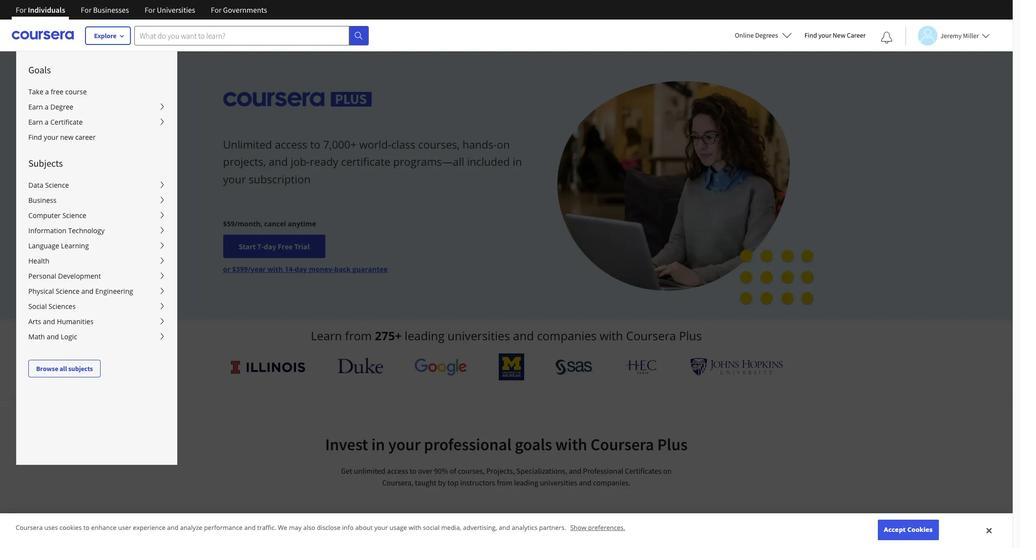 Task type: locate. For each thing, give the bounding box(es) containing it.
jeremy miller
[[941, 31, 980, 40]]

language learning button
[[17, 238, 177, 253]]

cancel
[[264, 219, 286, 228]]

1 for from the left
[[16, 5, 26, 15]]

1 vertical spatial coursera
[[591, 434, 655, 455]]

for businesses
[[81, 5, 129, 15]]

1 vertical spatial access
[[387, 466, 409, 476]]

and left analyze
[[167, 523, 179, 532]]

science down personal development
[[56, 287, 80, 296]]

0 horizontal spatial access
[[275, 137, 308, 152]]

1 earn from the top
[[28, 102, 43, 111]]

2 vertical spatial science
[[56, 287, 80, 296]]

0 horizontal spatial in
[[372, 434, 385, 455]]

flexible learning image
[[560, 524, 594, 548]]

usage
[[390, 523, 407, 532]]

group
[[16, 51, 636, 548]]

find for find your new career
[[28, 133, 42, 142]]

from inside get unlimited access to over 90% of courses, projects, specializations, and professional certificates on coursera, taught by top instructors from leading universities and companies.
[[497, 478, 513, 488]]

in
[[513, 154, 523, 169], [372, 434, 385, 455]]

browse
[[36, 364, 58, 373]]

access up coursera,
[[387, 466, 409, 476]]

1 horizontal spatial in
[[513, 154, 523, 169]]

find for find your new career
[[805, 31, 818, 40]]

a down earn a degree
[[45, 117, 49, 127]]

hec paris image
[[625, 357, 659, 377]]

sas image
[[556, 359, 593, 375]]

goals
[[28, 64, 51, 76]]

arts
[[28, 317, 41, 326]]

and down development
[[81, 287, 94, 296]]

and right arts
[[43, 317, 55, 326]]

analyze
[[180, 523, 203, 532]]

earn for earn a degree
[[28, 102, 43, 111]]

earn down earn a degree
[[28, 117, 43, 127]]

goals
[[515, 434, 553, 455]]

1 horizontal spatial to
[[310, 137, 321, 152]]

1 horizontal spatial leading
[[514, 478, 539, 488]]

personal development
[[28, 271, 101, 281]]

0 vertical spatial in
[[513, 154, 523, 169]]

explore
[[94, 31, 117, 40]]

2 horizontal spatial to
[[410, 466, 417, 476]]

computer science button
[[17, 208, 177, 223]]

science inside "dropdown button"
[[56, 287, 80, 296]]

universities inside get unlimited access to over 90% of courses, projects, specializations, and professional certificates on coursera, taught by top instructors from leading universities and companies.
[[540, 478, 578, 488]]

and up university of michigan image
[[513, 328, 534, 344]]

1 vertical spatial leading
[[514, 478, 539, 488]]

university of illinois at urbana-champaign image
[[230, 359, 306, 375]]

may
[[289, 523, 302, 532]]

3 for from the left
[[145, 5, 155, 15]]

unlimited
[[354, 466, 386, 476]]

earn down take
[[28, 102, 43, 111]]

1 horizontal spatial access
[[387, 466, 409, 476]]

1 horizontal spatial find
[[805, 31, 818, 40]]

and inside unlimited access to 7,000+ world-class courses, hands-on projects, and job-ready certificate programs—all included in your subscription
[[269, 154, 288, 169]]

day inside button
[[264, 242, 277, 251]]

to inside get unlimited access to over 90% of courses, projects, specializations, and professional certificates on coursera, taught by top instructors from leading universities and companies.
[[410, 466, 417, 476]]

None search field
[[134, 26, 369, 45]]

science inside popup button
[[45, 180, 69, 190]]

courses,
[[419, 137, 460, 152], [458, 466, 485, 476]]

4 for from the left
[[211, 5, 222, 15]]

on
[[497, 137, 510, 152], [664, 466, 672, 476]]

subjects
[[28, 157, 63, 169]]

group containing goals
[[16, 51, 636, 548]]

coursera up professional
[[591, 434, 655, 455]]

1 vertical spatial a
[[45, 102, 49, 111]]

in up the unlimited
[[372, 434, 385, 455]]

math
[[28, 332, 45, 341]]

0 vertical spatial on
[[497, 137, 510, 152]]

on inside get unlimited access to over 90% of courses, projects, specializations, and professional certificates on coursera, taught by top instructors from leading universities and companies.
[[664, 466, 672, 476]]

accept
[[885, 525, 907, 534]]

1 vertical spatial earn
[[28, 117, 43, 127]]

math and logic
[[28, 332, 77, 341]]

a inside dropdown button
[[45, 102, 49, 111]]

for left governments
[[211, 5, 222, 15]]

0 horizontal spatial universities
[[448, 328, 510, 344]]

your left new at top left
[[44, 133, 58, 142]]

2 for from the left
[[81, 5, 92, 15]]

accept cookies
[[885, 525, 933, 534]]

courses, up programs—all
[[419, 137, 460, 152]]

0 vertical spatial find
[[805, 31, 818, 40]]

0 vertical spatial day
[[264, 242, 277, 251]]

1 horizontal spatial universities
[[540, 478, 578, 488]]

0 horizontal spatial find
[[28, 133, 42, 142]]

coursera left 'uses'
[[16, 523, 43, 532]]

0 vertical spatial earn
[[28, 102, 43, 111]]

cookies
[[908, 525, 933, 534]]

with left 14- on the top left
[[268, 265, 283, 274]]

subjects
[[68, 364, 93, 373]]

0 horizontal spatial to
[[83, 523, 90, 532]]

new
[[833, 31, 846, 40]]

find inside explore menu element
[[28, 133, 42, 142]]

a for certificate
[[45, 117, 49, 127]]

0 horizontal spatial day
[[264, 242, 277, 251]]

2 vertical spatial a
[[45, 117, 49, 127]]

computer science
[[28, 211, 86, 220]]

for for governments
[[211, 5, 222, 15]]

and inside 'popup button'
[[43, 317, 55, 326]]

science inside dropdown button
[[62, 211, 86, 220]]

science up business
[[45, 180, 69, 190]]

and down professional
[[579, 478, 592, 488]]

a
[[45, 87, 49, 96], [45, 102, 49, 111], [45, 117, 49, 127]]

0 vertical spatial leading
[[405, 328, 445, 344]]

day left money-
[[295, 265, 307, 274]]

your right the about
[[375, 523, 388, 532]]

learning
[[61, 241, 89, 250]]

from down projects,
[[497, 478, 513, 488]]

find down earn a certificate
[[28, 133, 42, 142]]

earn inside popup button
[[28, 117, 43, 127]]

2 earn from the top
[[28, 117, 43, 127]]

1 vertical spatial from
[[497, 478, 513, 488]]

partners.
[[540, 523, 567, 532]]

on up included
[[497, 137, 510, 152]]

1 vertical spatial in
[[372, 434, 385, 455]]

unlimited
[[223, 137, 272, 152]]

by
[[438, 478, 446, 488]]

0 vertical spatial science
[[45, 180, 69, 190]]

for individuals
[[16, 5, 65, 15]]

and up subscription
[[269, 154, 288, 169]]

and
[[269, 154, 288, 169], [81, 287, 94, 296], [43, 317, 55, 326], [513, 328, 534, 344], [47, 332, 59, 341], [569, 466, 582, 476], [579, 478, 592, 488], [167, 523, 179, 532], [244, 523, 256, 532], [499, 523, 511, 532]]

access inside get unlimited access to over 90% of courses, projects, specializations, and professional certificates on coursera, taught by top instructors from leading universities and companies.
[[387, 466, 409, 476]]

coursera
[[627, 328, 677, 344], [591, 434, 655, 455], [16, 523, 43, 532]]

over
[[418, 466, 433, 476]]

your down projects,
[[223, 171, 246, 186]]

1 vertical spatial courses,
[[458, 466, 485, 476]]

0 vertical spatial courses,
[[419, 137, 460, 152]]

0 vertical spatial from
[[345, 328, 372, 344]]

1 vertical spatial plus
[[658, 434, 688, 455]]

cookies
[[60, 523, 82, 532]]

earn a degree button
[[17, 99, 177, 114]]

1 vertical spatial to
[[410, 466, 417, 476]]

a left degree
[[45, 102, 49, 111]]

science for computer
[[62, 211, 86, 220]]

coursera up hec paris image
[[627, 328, 677, 344]]

$59 /month, cancel anytime
[[223, 219, 316, 228]]

1 vertical spatial on
[[664, 466, 672, 476]]

hands-
[[463, 137, 497, 152]]

for for individuals
[[16, 5, 26, 15]]

for for businesses
[[81, 5, 92, 15]]

universities
[[448, 328, 510, 344], [540, 478, 578, 488]]

from left 275+
[[345, 328, 372, 344]]

leading down "specializations,"
[[514, 478, 539, 488]]

2 vertical spatial to
[[83, 523, 90, 532]]

arts and humanities
[[28, 317, 94, 326]]

jeremy
[[941, 31, 963, 40]]

for left individuals
[[16, 5, 26, 15]]

degrees
[[756, 31, 779, 40]]

analytics
[[512, 523, 538, 532]]

1 vertical spatial day
[[295, 265, 307, 274]]

and inside dropdown button
[[47, 332, 59, 341]]

access up job- in the top left of the page
[[275, 137, 308, 152]]

to inside unlimited access to 7,000+ world-class courses, hands-on projects, and job-ready certificate programs—all included in your subscription
[[310, 137, 321, 152]]

1 vertical spatial science
[[62, 211, 86, 220]]

for
[[16, 5, 26, 15], [81, 5, 92, 15], [145, 5, 155, 15], [211, 5, 222, 15]]

find your new career link
[[17, 130, 177, 145]]

earn inside dropdown button
[[28, 102, 43, 111]]

on right certificates
[[664, 466, 672, 476]]

sciences
[[49, 302, 76, 311]]

science
[[45, 180, 69, 190], [62, 211, 86, 220], [56, 287, 80, 296]]

leading inside get unlimited access to over 90% of courses, projects, specializations, and professional certificates on coursera, taught by top instructors from leading universities and companies.
[[514, 478, 539, 488]]

class
[[392, 137, 416, 152]]

0 vertical spatial access
[[275, 137, 308, 152]]

courses, up the instructors
[[458, 466, 485, 476]]

courses, inside unlimited access to 7,000+ world-class courses, hands-on projects, and job-ready certificate programs—all included in your subscription
[[419, 137, 460, 152]]

a inside popup button
[[45, 117, 49, 127]]

universities down "specializations,"
[[540, 478, 578, 488]]

to left the over
[[410, 466, 417, 476]]

projects,
[[223, 154, 266, 169]]

experience
[[133, 523, 166, 532]]

0 vertical spatial universities
[[448, 328, 510, 344]]

professional
[[424, 434, 512, 455]]

a left free
[[45, 87, 49, 96]]

data
[[28, 180, 43, 190]]

0 vertical spatial a
[[45, 87, 49, 96]]

0 horizontal spatial leading
[[405, 328, 445, 344]]

earn a degree
[[28, 102, 73, 111]]

physical science and engineering button
[[17, 284, 177, 299]]

projects,
[[487, 466, 515, 476]]

top
[[448, 478, 459, 488]]

earn a certificate
[[28, 117, 83, 127]]

universities up university of michigan image
[[448, 328, 510, 344]]

leading up google image
[[405, 328, 445, 344]]

and left logic
[[47, 332, 59, 341]]

with
[[268, 265, 283, 274], [600, 328, 624, 344], [556, 434, 588, 455], [409, 523, 422, 532]]

menu item
[[177, 51, 636, 548]]

from
[[345, 328, 372, 344], [497, 478, 513, 488]]

0 vertical spatial to
[[310, 137, 321, 152]]

online degrees button
[[728, 24, 800, 46]]

to right cookies
[[83, 523, 90, 532]]

1 horizontal spatial on
[[664, 466, 672, 476]]

1 horizontal spatial day
[[295, 265, 307, 274]]

in right included
[[513, 154, 523, 169]]

start 7-day free trial button
[[223, 235, 325, 258]]

2 vertical spatial coursera
[[16, 523, 43, 532]]

johns hopkins university image
[[691, 358, 784, 376]]

degree
[[50, 102, 73, 111]]

for left universities
[[145, 5, 155, 15]]

and inside "dropdown button"
[[81, 287, 94, 296]]

find left new
[[805, 31, 818, 40]]

for governments
[[211, 5, 267, 15]]

anytime
[[288, 219, 316, 228]]

1 vertical spatial find
[[28, 133, 42, 142]]

1 vertical spatial universities
[[540, 478, 578, 488]]

to up ready
[[310, 137, 321, 152]]

science for physical
[[56, 287, 80, 296]]

for left businesses on the left top of page
[[81, 5, 92, 15]]

science up information technology
[[62, 211, 86, 220]]

invest
[[325, 434, 368, 455]]

take a free course
[[28, 87, 87, 96]]

uses
[[44, 523, 58, 532]]

0 horizontal spatial on
[[497, 137, 510, 152]]

information technology
[[28, 226, 105, 235]]

google image
[[415, 358, 468, 376]]

0 vertical spatial plus
[[680, 328, 703, 344]]

all
[[60, 364, 67, 373]]

day left free
[[264, 242, 277, 251]]

1 horizontal spatial from
[[497, 478, 513, 488]]

learn from 275+ leading universities and companies with coursera plus
[[311, 328, 703, 344]]



Task type: describe. For each thing, give the bounding box(es) containing it.
275+
[[375, 328, 402, 344]]

social sciences button
[[17, 299, 177, 314]]

physical
[[28, 287, 54, 296]]

media,
[[442, 523, 462, 532]]

duke university image
[[338, 358, 383, 374]]

data science button
[[17, 177, 177, 193]]

0 vertical spatial coursera
[[627, 328, 677, 344]]

with left social
[[409, 523, 422, 532]]

ready
[[310, 154, 339, 169]]

in inside unlimited access to 7,000+ world-class courses, hands-on projects, and job-ready certificate programs—all included in your subscription
[[513, 154, 523, 169]]

engineering
[[95, 287, 133, 296]]

companies
[[537, 328, 597, 344]]

/month,
[[235, 219, 263, 228]]

access inside unlimited access to 7,000+ world-class courses, hands-on projects, and job-ready certificate programs—all included in your subscription
[[275, 137, 308, 152]]

new
[[60, 133, 74, 142]]

information technology button
[[17, 223, 177, 238]]

take a free course link
[[17, 84, 177, 99]]

physical science and engineering
[[28, 287, 133, 296]]

online degrees
[[736, 31, 779, 40]]

browse all subjects button
[[28, 360, 101, 377]]

coursera,
[[382, 478, 414, 488]]

to for also
[[83, 523, 90, 532]]

your up the over
[[389, 434, 421, 455]]

start
[[239, 242, 256, 251]]

certificate
[[50, 117, 83, 127]]

individuals
[[28, 5, 65, 15]]

show notifications image
[[882, 32, 893, 44]]

certificates
[[625, 466, 662, 476]]

companies.
[[594, 478, 631, 488]]

programs—all
[[394, 154, 465, 169]]

personal
[[28, 271, 56, 281]]

we
[[278, 523, 288, 532]]

your inside explore menu element
[[44, 133, 58, 142]]

miller
[[964, 31, 980, 40]]

computer
[[28, 211, 61, 220]]

advertising,
[[463, 523, 498, 532]]

your left new
[[819, 31, 832, 40]]

with right companies
[[600, 328, 624, 344]]

$59
[[223, 219, 235, 228]]

performance
[[204, 523, 243, 532]]

world-
[[360, 137, 392, 152]]

learn
[[311, 328, 342, 344]]

coursera uses cookies to enhance user experience and analyze performance and traffic. we may also disclose info about your usage with social media, advertising, and analytics partners. show preferences.
[[16, 523, 626, 532]]

show
[[571, 523, 587, 532]]

and left traffic.
[[244, 523, 256, 532]]

language learning
[[28, 241, 89, 250]]

or
[[223, 265, 231, 274]]

14-
[[285, 265, 295, 274]]

health
[[28, 256, 49, 266]]

to for coursera,
[[410, 466, 417, 476]]

guarantee
[[353, 265, 388, 274]]

help center image
[[988, 523, 1000, 534]]

free
[[51, 87, 64, 96]]

your inside unlimited access to 7,000+ world-class courses, hands-on projects, and job-ready certificate programs—all included in your subscription
[[223, 171, 246, 186]]

professional
[[584, 466, 624, 476]]

social
[[423, 523, 440, 532]]

info
[[342, 523, 354, 532]]

and left analytics
[[499, 523, 511, 532]]

development
[[58, 271, 101, 281]]

logic
[[61, 332, 77, 341]]

and left professional
[[569, 466, 582, 476]]

a for free
[[45, 87, 49, 96]]

career
[[848, 31, 866, 40]]

information
[[28, 226, 66, 235]]

explore menu element
[[17, 51, 177, 377]]

find your new career link
[[800, 29, 871, 42]]

coursera image
[[12, 28, 74, 43]]

coursera plus image
[[223, 92, 372, 106]]

get unlimited access to over 90% of courses, projects, specializations, and professional certificates on coursera, taught by top instructors from leading universities and companies.
[[341, 466, 672, 488]]

find your new career
[[28, 133, 96, 142]]

humanities
[[57, 317, 94, 326]]

job-
[[291, 154, 310, 169]]

math and logic button
[[17, 329, 177, 344]]

explore button
[[86, 27, 131, 44]]

/year
[[248, 265, 266, 274]]

trial
[[294, 242, 310, 251]]

take
[[28, 87, 43, 96]]

earn for earn a certificate
[[28, 117, 43, 127]]

science for data
[[45, 180, 69, 190]]

governments
[[223, 5, 267, 15]]

specializations,
[[517, 466, 568, 476]]

course
[[65, 87, 87, 96]]

earn a certificate button
[[17, 114, 177, 130]]

free
[[278, 242, 293, 251]]

back
[[335, 265, 351, 274]]

learn anything image
[[282, 524, 309, 548]]

with right goals on the bottom of the page
[[556, 434, 588, 455]]

arts and humanities button
[[17, 314, 177, 329]]

of
[[450, 466, 457, 476]]

accept cookies button
[[879, 520, 940, 540]]

start 7-day free trial
[[239, 242, 310, 251]]

browse all subjects
[[36, 364, 93, 373]]

certificate
[[341, 154, 391, 169]]

on inside unlimited access to 7,000+ world-class courses, hands-on projects, and job-ready certificate programs—all included in your subscription
[[497, 137, 510, 152]]

career
[[75, 133, 96, 142]]

What do you want to learn? text field
[[134, 26, 350, 45]]

banner navigation
[[8, 0, 275, 27]]

courses, inside get unlimited access to over 90% of courses, projects, specializations, and professional certificates on coursera, taught by top instructors from leading universities and companies.
[[458, 466, 485, 476]]

personal development button
[[17, 268, 177, 284]]

for for universities
[[145, 5, 155, 15]]

invest in your professional goals with coursera plus
[[325, 434, 688, 455]]

university of michigan image
[[499, 354, 525, 380]]

0 horizontal spatial from
[[345, 328, 372, 344]]

traffic.
[[257, 523, 276, 532]]

a for degree
[[45, 102, 49, 111]]

also
[[304, 523, 316, 532]]

social sciences
[[28, 302, 76, 311]]

save money image
[[419, 526, 454, 548]]



Task type: vqa. For each thing, say whether or not it's contained in the screenshot.
the leftmost LEADING
yes



